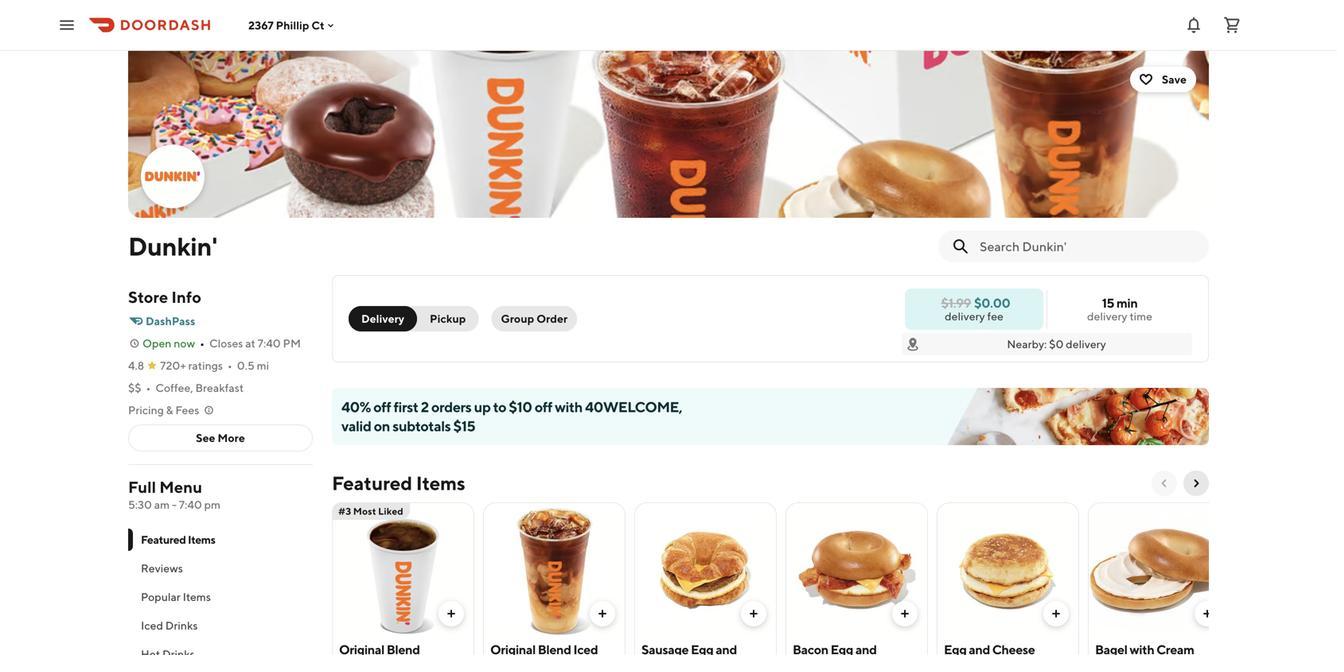 Task type: describe. For each thing, give the bounding box(es) containing it.
Pickup radio
[[408, 306, 479, 332]]

• closes at 7:40 pm
[[200, 337, 301, 350]]

store
[[128, 288, 168, 307]]

add item to cart image for bagel with cream cheese spread image
[[1201, 608, 1214, 621]]

dashpass
[[146, 315, 195, 328]]

save
[[1162, 73, 1187, 86]]

at
[[245, 337, 255, 350]]

15 min delivery time
[[1087, 296, 1152, 323]]

fee
[[987, 310, 1004, 323]]

iced drinks
[[141, 620, 198, 633]]

notification bell image
[[1184, 16, 1203, 35]]

dunkin'
[[128, 232, 217, 261]]

pm
[[283, 337, 301, 350]]

mi
[[257, 359, 269, 372]]

ct
[[311, 19, 324, 32]]

coffee,
[[156, 382, 193, 395]]

with
[[555, 399, 583, 416]]

#3 most liked button
[[332, 503, 474, 656]]

2367 phillip ct
[[248, 19, 324, 32]]

pm
[[204, 499, 221, 512]]

popular items button
[[128, 583, 313, 612]]

am
[[154, 499, 170, 512]]

0 vertical spatial 7:40
[[258, 337, 281, 350]]

Delivery radio
[[349, 306, 417, 332]]

40welcome,
[[585, 399, 682, 416]]

$$ • coffee, breakfast
[[128, 382, 244, 395]]

menu
[[159, 478, 202, 497]]

up
[[474, 399, 491, 416]]

now
[[174, 337, 195, 350]]

info
[[171, 288, 201, 307]]

open menu image
[[57, 16, 76, 35]]

items inside button
[[183, 591, 211, 604]]

previous button of carousel image
[[1158, 478, 1171, 490]]

open now
[[142, 337, 195, 350]]

closes
[[209, 337, 243, 350]]

to
[[493, 399, 506, 416]]

time
[[1130, 310, 1152, 323]]

original blend iced coffee image
[[484, 503, 625, 637]]

original blend image
[[333, 503, 474, 637]]

pricing & fees
[[128, 404, 199, 417]]

next button of carousel image
[[1190, 478, 1203, 490]]

bacon egg and cheese image
[[786, 503, 927, 637]]

$$
[[128, 382, 141, 395]]

min
[[1116, 296, 1138, 311]]

liked
[[378, 506, 403, 517]]

group
[[501, 312, 534, 326]]

group order button
[[491, 306, 577, 332]]

2
[[421, 399, 429, 416]]

$1.99
[[941, 296, 971, 311]]

pricing
[[128, 404, 164, 417]]

phillip
[[276, 19, 309, 32]]

open
[[142, 337, 171, 350]]

pricing & fees button
[[128, 403, 215, 419]]

2 off from the left
[[535, 399, 552, 416]]

add item to cart image for original blend image
[[445, 608, 458, 621]]

nearby: $0 delivery
[[1007, 338, 1106, 351]]

0 horizontal spatial •
[[146, 382, 151, 395]]

720+
[[160, 359, 186, 372]]

orders
[[431, 399, 471, 416]]

popular items
[[141, 591, 211, 604]]

items inside heading
[[416, 472, 465, 495]]

-
[[172, 499, 177, 512]]

reviews button
[[128, 555, 313, 583]]

2367 phillip ct button
[[248, 19, 337, 32]]

$0
[[1049, 338, 1064, 351]]



Task type: vqa. For each thing, say whether or not it's contained in the screenshot.
right Your
no



Task type: locate. For each thing, give the bounding box(es) containing it.
first
[[394, 399, 418, 416]]

add item to cart image
[[445, 608, 458, 621], [747, 608, 760, 621], [899, 608, 911, 621], [1050, 608, 1063, 621], [1201, 608, 1214, 621]]

on
[[374, 418, 390, 435]]

delivery inside $1.99 $0.00 delivery fee
[[945, 310, 985, 323]]

items down subtotals
[[416, 472, 465, 495]]

off right $10 on the left of page
[[535, 399, 552, 416]]

add item to cart image for 'bacon egg and cheese' image
[[899, 608, 911, 621]]

bagel with cream cheese spread image
[[1089, 503, 1230, 637]]

1 vertical spatial items
[[188, 534, 215, 547]]

dunkin' image
[[128, 51, 1209, 218], [142, 146, 203, 207]]

0 horizontal spatial featured
[[141, 534, 186, 547]]

$15
[[453, 418, 475, 435]]

featured items
[[332, 472, 465, 495], [141, 534, 215, 547]]

egg and cheese image
[[938, 503, 1078, 637]]

group order
[[501, 312, 568, 326]]

0 vertical spatial featured items
[[332, 472, 465, 495]]

3 add item to cart image from the left
[[899, 608, 911, 621]]

delivery left fee
[[945, 310, 985, 323]]

1 vertical spatial featured
[[141, 534, 186, 547]]

2367
[[248, 19, 274, 32]]

0 horizontal spatial off
[[373, 399, 391, 416]]

•
[[200, 337, 205, 350], [228, 359, 232, 372], [146, 382, 151, 395]]

7:40 right at
[[258, 337, 281, 350]]

add item to cart image
[[596, 608, 609, 621]]

delivery
[[945, 310, 985, 323], [1087, 310, 1127, 323], [1066, 338, 1106, 351]]

pickup
[[430, 312, 466, 326]]

delivery inside '15 min delivery time'
[[1087, 310, 1127, 323]]

1 vertical spatial •
[[228, 359, 232, 372]]

1 off from the left
[[373, 399, 391, 416]]

most
[[353, 506, 376, 517]]

items up 'reviews' button
[[188, 534, 215, 547]]

2 vertical spatial •
[[146, 382, 151, 395]]

Item Search search field
[[980, 238, 1196, 255]]

add item to cart image for sausage egg and cheese image
[[747, 608, 760, 621]]

1 horizontal spatial featured items
[[332, 472, 465, 495]]

1 horizontal spatial featured
[[332, 472, 412, 495]]

2 add item to cart image from the left
[[747, 608, 760, 621]]

more
[[218, 432, 245, 445]]

0 vertical spatial •
[[200, 337, 205, 350]]

• left 0.5
[[228, 359, 232, 372]]

add item to cart image for egg and cheese image
[[1050, 608, 1063, 621]]

full menu 5:30 am - 7:40 pm
[[128, 478, 221, 512]]

fees
[[175, 404, 199, 417]]

delivery
[[361, 312, 404, 326]]

&
[[166, 404, 173, 417]]

featured up #3 most liked
[[332, 472, 412, 495]]

1 add item to cart image from the left
[[445, 608, 458, 621]]

#3 most liked
[[338, 506, 403, 517]]

0 vertical spatial featured
[[332, 472, 412, 495]]

2 horizontal spatial •
[[228, 359, 232, 372]]

• right now
[[200, 337, 205, 350]]

items up drinks
[[183, 591, 211, 604]]

40%
[[341, 399, 371, 416]]

see more
[[196, 432, 245, 445]]

4 add item to cart image from the left
[[1050, 608, 1063, 621]]

full
[[128, 478, 156, 497]]

delivery for $0.00
[[945, 310, 985, 323]]

see more button
[[129, 426, 312, 451]]

0 vertical spatial items
[[416, 472, 465, 495]]

see
[[196, 432, 215, 445]]

drinks
[[165, 620, 198, 633]]

15
[[1102, 296, 1114, 311]]

breakfast
[[195, 382, 244, 395]]

save button
[[1130, 67, 1196, 92]]

order methods option group
[[349, 306, 479, 332]]

add item to cart image inside #3 most liked button
[[445, 608, 458, 621]]

delivery for $0
[[1066, 338, 1106, 351]]

7:40 right '-'
[[179, 499, 202, 512]]

delivery for min
[[1087, 310, 1127, 323]]

• right $$
[[146, 382, 151, 395]]

off
[[373, 399, 391, 416], [535, 399, 552, 416]]

5:30
[[128, 499, 152, 512]]

4.8
[[128, 359, 144, 372]]

valid
[[341, 418, 371, 435]]

1 vertical spatial featured items
[[141, 534, 215, 547]]

5 add item to cart image from the left
[[1201, 608, 1214, 621]]

store info
[[128, 288, 201, 307]]

delivery left time
[[1087, 310, 1127, 323]]

0 horizontal spatial 7:40
[[179, 499, 202, 512]]

1 horizontal spatial 7:40
[[258, 337, 281, 350]]

1 vertical spatial 7:40
[[179, 499, 202, 512]]

featured items up liked
[[332, 472, 465, 495]]

7:40
[[258, 337, 281, 350], [179, 499, 202, 512]]

0.5
[[237, 359, 255, 372]]

1 horizontal spatial •
[[200, 337, 205, 350]]

#3
[[338, 506, 351, 517]]

order
[[536, 312, 568, 326]]

featured
[[332, 472, 412, 495], [141, 534, 186, 547]]

reviews
[[141, 562, 183, 575]]

featured up reviews
[[141, 534, 186, 547]]

delivery right $0
[[1066, 338, 1106, 351]]

40% off first 2 orders up to $10 off with 40welcome, valid on subtotals $15
[[341, 399, 682, 435]]

iced
[[141, 620, 163, 633]]

720+ ratings •
[[160, 359, 232, 372]]

$10
[[509, 399, 532, 416]]

0 items, open order cart image
[[1222, 16, 1242, 35]]

items
[[416, 472, 465, 495], [188, 534, 215, 547], [183, 591, 211, 604]]

$0.00
[[974, 296, 1010, 311]]

1 horizontal spatial off
[[535, 399, 552, 416]]

subtotals
[[392, 418, 451, 435]]

$1.99 $0.00 delivery fee
[[941, 296, 1010, 323]]

featured inside heading
[[332, 472, 412, 495]]

ratings
[[188, 359, 223, 372]]

featured items heading
[[332, 471, 465, 497]]

popular
[[141, 591, 180, 604]]

7:40 inside full menu 5:30 am - 7:40 pm
[[179, 499, 202, 512]]

off up on
[[373, 399, 391, 416]]

sausage egg and cheese image
[[635, 503, 776, 637]]

featured items up reviews
[[141, 534, 215, 547]]

2 vertical spatial items
[[183, 591, 211, 604]]

0 horizontal spatial featured items
[[141, 534, 215, 547]]

iced drinks button
[[128, 612, 313, 641]]

nearby:
[[1007, 338, 1047, 351]]

0.5 mi
[[237, 359, 269, 372]]



